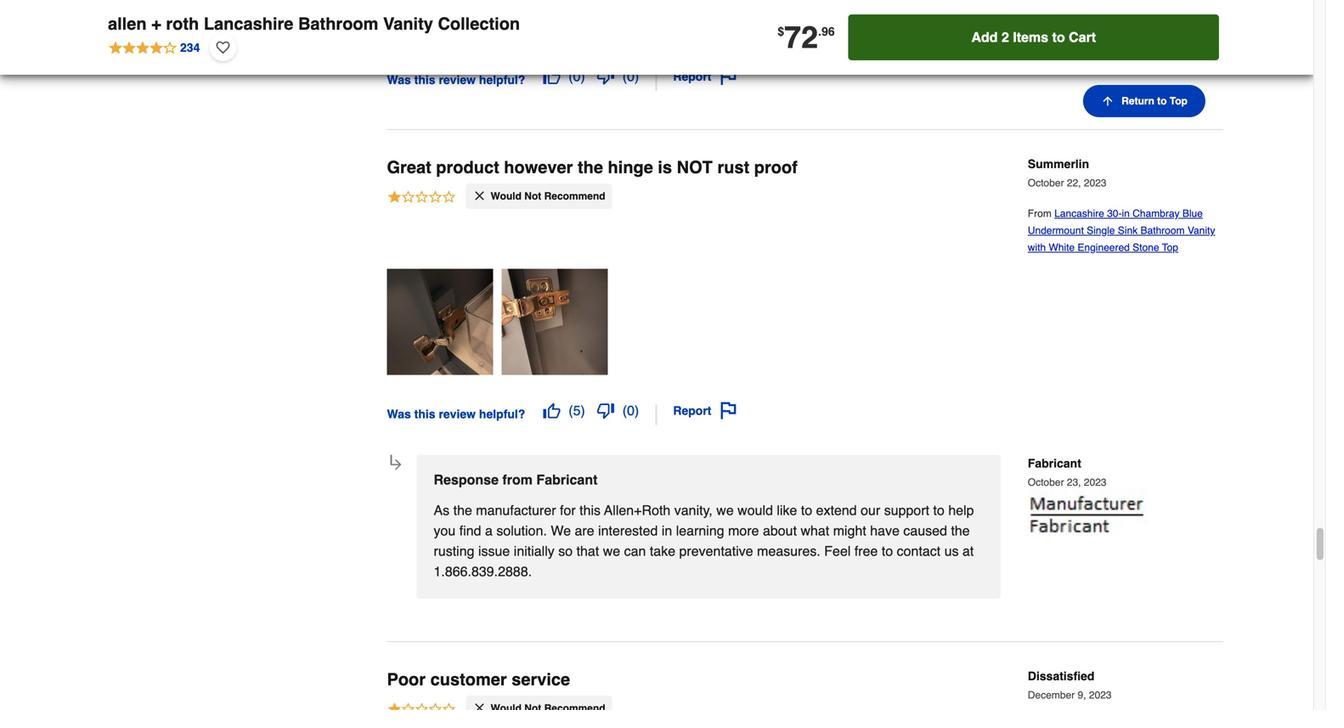 Task type: describe. For each thing, give the bounding box(es) containing it.
add 2 items to cart
[[971, 29, 1096, 45]]

october for summerlin
[[1028, 177, 1064, 189]]

2 white from the top
[[1049, 242, 1075, 254]]

thumb up image for ( 0 )
[[543, 68, 560, 85]]

issue
[[478, 543, 510, 559]]

( for "thumb down" image corresponding to ( 5 )
[[623, 403, 627, 418]]

customer
[[430, 670, 507, 689]]

so
[[558, 543, 573, 559]]

summerlin october 22, 2023
[[1028, 157, 1107, 189]]

items
[[1013, 29, 1048, 45]]

we
[[551, 523, 571, 539]]

add 2 items to cart button
[[848, 14, 1219, 60]]

would not recommend
[[491, 190, 605, 202]]

review for ( 5 )
[[439, 407, 476, 421]]

2 lancashire 30-in chambray blue undermount single sink bathroom vanity with white engineered stone top link from the top
[[1028, 208, 1215, 254]]

a
[[485, 523, 493, 539]]

what
[[801, 523, 829, 539]]

measures.
[[757, 543, 820, 559]]

help
[[948, 502, 974, 518]]

23,
[[1067, 477, 1081, 488]]

as the manufacturer for this allen+roth vanity, we would like to extend our support to help you find a solution. we are interested in learning more about what might have caused the rusting issue initially so that we can take preventative measures. feel free to contact us at 1.866.839.2888.
[[434, 502, 974, 579]]

response from fabricant
[[434, 472, 598, 488]]

close image for product
[[473, 189, 486, 203]]

arrow right image
[[388, 457, 404, 473]]

might
[[833, 523, 866, 539]]

9,
[[1078, 689, 1086, 701]]

caused
[[903, 523, 947, 539]]

support
[[884, 502, 929, 518]]

single for 1st lancashire 30-in chambray blue undermount single sink bathroom vanity with white engineered stone top link from the bottom of the page
[[1087, 225, 1115, 237]]

preventative
[[679, 543, 753, 559]]

1 blue from the top
[[1182, 0, 1203, 8]]

to inside 'button'
[[1157, 95, 1167, 107]]

72
[[784, 20, 818, 55]]

roth
[[166, 14, 199, 34]]

2 undermount from the top
[[1028, 225, 1084, 237]]

fabricant october 23, 2023
[[1028, 457, 1107, 488]]

2 chambray from the top
[[1133, 208, 1180, 220]]

lancashire 30-in chambray blue undermount single sink bathroom vanity with white engineered stone top for 1st lancashire 30-in chambray blue undermount single sink bathroom vanity with white engineered stone top link from the bottom of the page
[[1028, 208, 1215, 254]]

( 5 )
[[569, 403, 585, 418]]

manufacturer
[[476, 502, 556, 518]]

this for ( 5 )
[[414, 407, 435, 421]]

find
[[459, 523, 481, 539]]

cart
[[1069, 29, 1096, 45]]

return to top
[[1122, 95, 1188, 107]]

would
[[738, 502, 773, 518]]

rusting
[[434, 543, 474, 559]]

1 white from the top
[[1049, 31, 1075, 42]]

2
[[1002, 29, 1009, 45]]

from
[[502, 472, 533, 488]]

collection
[[438, 14, 520, 34]]

1 star image for poor
[[387, 701, 457, 710]]

hinge
[[608, 158, 653, 177]]

top inside 'button'
[[1170, 95, 1188, 107]]

from
[[1028, 208, 1054, 220]]

are
[[575, 523, 594, 539]]

review for ( 0 )
[[439, 73, 476, 87]]

this for ( 0 )
[[414, 73, 435, 87]]

feel
[[824, 543, 851, 559]]

vanity for 1st lancashire 30-in chambray blue undermount single sink bathroom vanity with white engineered stone top link from the bottom of the page
[[1188, 225, 1215, 237]]

allen+roth
[[604, 502, 671, 518]]

would
[[491, 190, 522, 202]]

about
[[763, 523, 797, 539]]

however
[[504, 158, 573, 177]]

1 chambray from the top
[[1133, 0, 1180, 8]]

was this review helpful? for ( 5 )
[[387, 407, 525, 421]]

2 vertical spatial top
[[1162, 242, 1178, 254]]

vanity,
[[674, 502, 713, 518]]

heart outline image
[[216, 38, 230, 57]]

234 button
[[108, 34, 201, 61]]

in inside as the manufacturer for this allen+roth vanity, we would like to extend our support to help you find a solution. we are interested in learning more about what might have caused the rusting issue initially so that we can take preventative measures. feel free to contact us at 1.866.839.2888.
[[662, 523, 672, 539]]

0 vertical spatial top
[[1162, 31, 1178, 42]]

fabricant inside fabricant october 23, 2023
[[1028, 457, 1081, 470]]

take
[[650, 543, 675, 559]]

1 lancashire 30-in chambray blue undermount single sink bathroom vanity with white engineered stone top link from the top
[[1028, 0, 1215, 42]]

october for fabricant
[[1028, 477, 1064, 488]]

bathroom for 1st lancashire 30-in chambray blue undermount single sink bathroom vanity with white engineered stone top link from the bottom of the page
[[1141, 225, 1185, 237]]

rust
[[717, 158, 749, 177]]

2 blue from the top
[[1182, 208, 1203, 220]]

helpful? for ( 5 )
[[479, 407, 525, 421]]

poor customer service
[[387, 670, 570, 689]]

at
[[963, 543, 974, 559]]

add
[[971, 29, 998, 45]]

2023 for fabricant
[[1084, 477, 1107, 488]]

summerlin
[[1028, 157, 1089, 171]]

1 vertical spatial the
[[453, 502, 472, 518]]

single for second lancashire 30-in chambray blue undermount single sink bathroom vanity with white engineered stone top link from the bottom of the page
[[1087, 14, 1115, 25]]

not
[[524, 190, 541, 202]]

30- for 1st lancashire 30-in chambray blue undermount single sink bathroom vanity with white engineered stone top link from the bottom of the page
[[1107, 208, 1122, 220]]

0 horizontal spatial fabricant
[[536, 472, 598, 488]]

this inside as the manufacturer for this allen+roth vanity, we would like to extend our support to help you find a solution. we are interested in learning more about what might have caused the rusting issue initially so that we can take preventative measures. feel free to contact us at 1.866.839.2888.
[[579, 502, 601, 518]]

bathroom for second lancashire 30-in chambray blue undermount single sink bathroom vanity with white engineered stone top link from the bottom of the page
[[1141, 14, 1185, 25]]

interested
[[598, 523, 658, 539]]

great product however the hinge is not rust proof
[[387, 158, 798, 177]]

our
[[861, 502, 880, 518]]

sink for 1st lancashire 30-in chambray blue undermount single sink bathroom vanity with white engineered stone top link from the bottom of the page
[[1118, 225, 1138, 237]]

to right like
[[801, 502, 812, 518]]

to left 'help'
[[933, 502, 945, 518]]

$
[[778, 25, 784, 38]]

solution.
[[496, 523, 547, 539]]

lancashire for 1st lancashire 30-in chambray blue undermount single sink bathroom vanity with white engineered stone top link from the bottom of the page
[[1054, 208, 1104, 220]]

allen + roth lancashire bathroom vanity collection
[[108, 14, 520, 34]]

dissatisfied december 9, 2023
[[1028, 669, 1112, 701]]

learning
[[676, 523, 724, 539]]

in for second lancashire 30-in chambray blue undermount single sink bathroom vanity with white engineered stone top link from the bottom of the page
[[1122, 0, 1130, 8]]

was this review helpful? for ( 0 )
[[387, 73, 525, 87]]

$ 72 . 96
[[778, 20, 835, 55]]

report button for ( 0 )
[[667, 62, 743, 91]]

you
[[434, 523, 456, 539]]

december
[[1028, 689, 1075, 701]]

not
[[677, 158, 713, 177]]

to inside "button"
[[1052, 29, 1065, 45]]



Task type: locate. For each thing, give the bounding box(es) containing it.
2 report button from the top
[[667, 396, 743, 425]]

1 single from the top
[[1087, 14, 1115, 25]]

vanity for second lancashire 30-in chambray blue undermount single sink bathroom vanity with white engineered stone top link from the bottom of the page
[[1188, 14, 1215, 25]]

blue
[[1182, 0, 1203, 8], [1182, 208, 1203, 220]]

1 horizontal spatial fabricant
[[1028, 457, 1081, 470]]

report
[[673, 70, 711, 83], [673, 404, 711, 418]]

response
[[434, 472, 499, 488]]

2 1 star image from the top
[[387, 701, 457, 710]]

october inside summerlin october 22, 2023
[[1028, 177, 1064, 189]]

was this review helpful? down collection
[[387, 73, 525, 87]]

stone
[[1133, 31, 1159, 42], [1133, 242, 1159, 254]]

0 vertical spatial 1 star image
[[387, 189, 457, 207]]

helpful? for ( 0 )
[[479, 73, 525, 87]]

1 30- from the top
[[1107, 0, 1122, 8]]

chambray
[[1133, 0, 1180, 8], [1133, 208, 1180, 220]]

1 star image down great
[[387, 189, 457, 207]]

1 vertical spatial report button
[[667, 396, 743, 425]]

engineered up "arrow up" image
[[1078, 31, 1130, 42]]

1 vertical spatial single
[[1087, 225, 1115, 237]]

0
[[573, 68, 581, 84], [627, 68, 635, 84], [627, 403, 635, 418]]

1 1 star image from the top
[[387, 189, 457, 207]]

close image down poor customer service
[[473, 701, 486, 710]]

0 vertical spatial lancashire 30-in chambray blue undermount single sink bathroom vanity with white engineered stone top link
[[1028, 0, 1215, 42]]

0 vertical spatial flag image
[[720, 68, 737, 85]]

in for 1st lancashire 30-in chambray blue undermount single sink bathroom vanity with white engineered stone top link from the bottom of the page
[[1122, 208, 1130, 220]]

0 vertical spatial white
[[1049, 31, 1075, 42]]

1 vertical spatial stone
[[1133, 242, 1159, 254]]

1 undermount from the top
[[1028, 14, 1084, 25]]

0 vertical spatial 30-
[[1107, 0, 1122, 8]]

with for 1st lancashire 30-in chambray blue undermount single sink bathroom vanity with white engineered stone top link from the bottom of the page
[[1028, 242, 1046, 254]]

single down summerlin october 22, 2023
[[1087, 225, 1115, 237]]

1 stone from the top
[[1133, 31, 1159, 42]]

lancashire 30-in chambray blue undermount single sink bathroom vanity with white engineered stone top link
[[1028, 0, 1215, 42], [1028, 208, 1215, 254]]

close image
[[473, 189, 486, 203], [473, 701, 486, 710]]

1 vertical spatial review
[[439, 407, 476, 421]]

service
[[512, 670, 570, 689]]

96
[[822, 25, 835, 38]]

2 engineered from the top
[[1078, 242, 1130, 254]]

more
[[728, 523, 759, 539]]

extend
[[816, 502, 857, 518]]

1 vertical spatial 2023
[[1084, 477, 1107, 488]]

1 vertical spatial with
[[1028, 242, 1046, 254]]

0 for ( 5 )
[[627, 403, 635, 418]]

october down summerlin
[[1028, 177, 1064, 189]]

1 vertical spatial october
[[1028, 477, 1064, 488]]

.
[[818, 25, 822, 38]]

1 horizontal spatial the
[[578, 158, 603, 177]]

october
[[1028, 177, 1064, 189], [1028, 477, 1064, 488]]

single up cart
[[1087, 14, 1115, 25]]

1 vertical spatial we
[[603, 543, 620, 559]]

2 report from the top
[[673, 404, 711, 418]]

2 was from the top
[[387, 407, 411, 421]]

0 vertical spatial review
[[439, 73, 476, 87]]

flag image for ( 5 )
[[720, 402, 737, 419]]

1 vertical spatial chambray
[[1133, 208, 1180, 220]]

1 vertical spatial blue
[[1182, 208, 1203, 220]]

1 vertical spatial helpful?
[[479, 407, 525, 421]]

0 vertical spatial undermount
[[1028, 14, 1084, 25]]

2 stone from the top
[[1133, 242, 1159, 254]]

1 flag image from the top
[[720, 68, 737, 85]]

2023 inside fabricant october 23, 2023
[[1084, 477, 1107, 488]]

thumb down image
[[597, 68, 614, 85], [597, 402, 614, 419]]

1 sink from the top
[[1118, 14, 1138, 25]]

october inside fabricant october 23, 2023
[[1028, 477, 1064, 488]]

the down 'help'
[[951, 523, 970, 539]]

ovedecors pl image
[[1028, 489, 1155, 549]]

1 was this review helpful? from the top
[[387, 73, 525, 87]]

30-
[[1107, 0, 1122, 8], [1107, 208, 1122, 220]]

undermount down from
[[1028, 225, 1084, 237]]

1 vertical spatial 1 star image
[[387, 701, 457, 710]]

the right as
[[453, 502, 472, 518]]

0 for ( 0 )
[[627, 68, 635, 84]]

1 lancashire 30-in chambray blue undermount single sink bathroom vanity with white engineered stone top from the top
[[1028, 0, 1215, 42]]

1 review from the top
[[439, 73, 476, 87]]

us
[[944, 543, 959, 559]]

2023 inside summerlin october 22, 2023
[[1084, 177, 1107, 189]]

2 sink from the top
[[1118, 225, 1138, 237]]

1 vertical spatial report
[[673, 404, 711, 418]]

to
[[1052, 29, 1065, 45], [1157, 95, 1167, 107], [801, 502, 812, 518], [933, 502, 945, 518], [882, 543, 893, 559]]

with right 2
[[1028, 31, 1046, 42]]

lancashire down "22,"
[[1054, 208, 1104, 220]]

1 thumb down image from the top
[[597, 68, 614, 85]]

1 vertical spatial was this review helpful?
[[387, 407, 525, 421]]

lancashire 30-in chambray blue undermount single sink bathroom vanity with white engineered stone top
[[1028, 0, 1215, 42], [1028, 208, 1215, 254]]

0 vertical spatial lancashire
[[1054, 0, 1104, 8]]

( 0 ) for ( 0 )
[[623, 68, 639, 84]]

like
[[777, 502, 797, 518]]

https://photos us.bazaarvoice.com/photo/2/cghvdg86bg93zxm/c9a9a25d 5f8d 5b57 8650 7b742f34390d image
[[387, 269, 493, 375]]

we
[[716, 502, 734, 518], [603, 543, 620, 559]]

the up recommend
[[578, 158, 603, 177]]

1 vertical spatial lancashire
[[204, 14, 293, 34]]

0 vertical spatial in
[[1122, 0, 1130, 8]]

review up response
[[439, 407, 476, 421]]

we up more
[[716, 502, 734, 518]]

close image left "would"
[[473, 189, 486, 203]]

2 horizontal spatial the
[[951, 523, 970, 539]]

this
[[414, 73, 435, 87], [414, 407, 435, 421], [579, 502, 601, 518]]

helpful? down collection
[[479, 73, 525, 87]]

1 vertical spatial white
[[1049, 242, 1075, 254]]

1 report from the top
[[673, 70, 711, 83]]

was
[[387, 73, 411, 87], [387, 407, 411, 421]]

0 vertical spatial report button
[[667, 62, 743, 91]]

0 vertical spatial report
[[673, 70, 711, 83]]

flag image
[[720, 68, 737, 85], [720, 402, 737, 419]]

1 vertical spatial undermount
[[1028, 225, 1084, 237]]

initially
[[514, 543, 555, 559]]

1 star image for great
[[387, 189, 457, 207]]

1 with from the top
[[1028, 31, 1046, 42]]

0 vertical spatial stone
[[1133, 31, 1159, 42]]

2 with from the top
[[1028, 242, 1046, 254]]

30- for second lancashire 30-in chambray blue undermount single sink bathroom vanity with white engineered stone top link from the bottom of the page
[[1107, 0, 1122, 8]]

flag image for ( 0 )
[[720, 68, 737, 85]]

0 vertical spatial close image
[[473, 189, 486, 203]]

(
[[569, 68, 573, 84], [623, 68, 627, 84], [569, 403, 573, 418], [623, 403, 627, 418]]

we left can
[[603, 543, 620, 559]]

2 vertical spatial 2023
[[1089, 689, 1112, 701]]

poor
[[387, 670, 426, 689]]

2 lancashire 30-in chambray blue undermount single sink bathroom vanity with white engineered stone top from the top
[[1028, 208, 1215, 254]]

2 was this review helpful? from the top
[[387, 407, 525, 421]]

as
[[434, 502, 450, 518]]

2023 inside dissatisfied december 9, 2023
[[1089, 689, 1112, 701]]

2 helpful? from the top
[[479, 407, 525, 421]]

1 vertical spatial in
[[1122, 208, 1130, 220]]

with
[[1028, 31, 1046, 42], [1028, 242, 1046, 254]]

2 30- from the top
[[1107, 208, 1122, 220]]

1 vertical spatial sink
[[1118, 225, 1138, 237]]

recommend
[[544, 190, 605, 202]]

was for ( 5 )
[[387, 407, 411, 421]]

lancashire 30-in chambray blue undermount single sink bathroom vanity with white engineered stone top up "arrow up" image
[[1028, 0, 1215, 42]]

2 single from the top
[[1087, 225, 1115, 237]]

0 vertical spatial chambray
[[1133, 0, 1180, 8]]

0 vertical spatial engineered
[[1078, 31, 1130, 42]]

thumb down image for ( 5 )
[[597, 402, 614, 419]]

1 vertical spatial 30-
[[1107, 208, 1122, 220]]

dissatisfied
[[1028, 669, 1095, 683]]

proof
[[754, 158, 798, 177]]

lancashire
[[1054, 0, 1104, 8], [204, 14, 293, 34], [1054, 208, 1104, 220]]

1 vertical spatial fabricant
[[536, 472, 598, 488]]

2 vertical spatial lancashire
[[1054, 208, 1104, 220]]

2023 right 23,
[[1084, 477, 1107, 488]]

for
[[560, 502, 576, 518]]

2023 for summerlin
[[1084, 177, 1107, 189]]

https://photos us.bazaarvoice.com/photo/2/cghvdg86bg93zxm/fa270e4a 0104 5263 8e3a 7a061fa6b9dc image
[[502, 269, 608, 375]]

lancashire up cart
[[1054, 0, 1104, 8]]

0 vertical spatial single
[[1087, 14, 1115, 25]]

2 close image from the top
[[473, 701, 486, 710]]

0 vertical spatial fabricant
[[1028, 457, 1081, 470]]

return to top button
[[1083, 85, 1205, 117]]

review down collection
[[439, 73, 476, 87]]

report button
[[667, 62, 743, 91], [667, 396, 743, 425]]

( for thumb up image related to ( 5 )
[[569, 403, 573, 418]]

0 vertical spatial sink
[[1118, 14, 1138, 25]]

( for "thumb down" image for ( 0 )
[[623, 68, 627, 84]]

1 vertical spatial thumb up image
[[543, 402, 560, 419]]

single
[[1087, 14, 1115, 25], [1087, 225, 1115, 237]]

1 report button from the top
[[667, 62, 743, 91]]

4.1 stars image
[[108, 38, 201, 57]]

october left 23,
[[1028, 477, 1064, 488]]

0 vertical spatial the
[[578, 158, 603, 177]]

sink
[[1118, 14, 1138, 25], [1118, 225, 1138, 237]]

1 vertical spatial lancashire 30-in chambray blue undermount single sink bathroom vanity with white engineered stone top link
[[1028, 208, 1215, 254]]

with for second lancashire 30-in chambray blue undermount single sink bathroom vanity with white engineered stone top link from the bottom of the page
[[1028, 31, 1046, 42]]

vanity
[[1188, 14, 1215, 25], [383, 14, 433, 34], [1188, 225, 1215, 237]]

1 star image down "poor"
[[387, 701, 457, 710]]

1 vertical spatial top
[[1170, 95, 1188, 107]]

free
[[854, 543, 878, 559]]

white down from
[[1049, 242, 1075, 254]]

thumb up image for ( 5 )
[[543, 402, 560, 419]]

1 october from the top
[[1028, 177, 1064, 189]]

undermount
[[1028, 14, 1084, 25], [1028, 225, 1084, 237]]

0 horizontal spatial the
[[453, 502, 472, 518]]

can
[[624, 543, 646, 559]]

2 review from the top
[[439, 407, 476, 421]]

lancashire 30-in chambray blue undermount single sink bathroom vanity with white engineered stone top for second lancashire 30-in chambray blue undermount single sink bathroom vanity with white engineered stone top link from the bottom of the page
[[1028, 0, 1215, 42]]

1 vertical spatial lancashire 30-in chambray blue undermount single sink bathroom vanity with white engineered stone top
[[1028, 208, 1215, 254]]

2023 right 9,
[[1089, 689, 1112, 701]]

sink for second lancashire 30-in chambray blue undermount single sink bathroom vanity with white engineered stone top link from the bottom of the page
[[1118, 14, 1138, 25]]

1 vertical spatial engineered
[[1078, 242, 1130, 254]]

2 vertical spatial in
[[662, 523, 672, 539]]

great
[[387, 158, 431, 177]]

+
[[151, 14, 161, 34]]

0 vertical spatial thumb up image
[[543, 68, 560, 85]]

lancashire 30-in chambray blue undermount single sink bathroom vanity with white engineered stone top link down "22,"
[[1028, 208, 1215, 254]]

lancashire 30-in chambray blue undermount single sink bathroom vanity with white engineered stone top down "22,"
[[1028, 208, 1215, 254]]

1 was from the top
[[387, 73, 411, 87]]

with down from
[[1028, 242, 1046, 254]]

to left cart
[[1052, 29, 1065, 45]]

product
[[436, 158, 499, 177]]

close image for customer
[[473, 701, 486, 710]]

1.866.839.2888.
[[434, 564, 532, 579]]

report button for ( 5 )
[[667, 396, 743, 425]]

undermount up 'add 2 items to cart'
[[1028, 14, 1084, 25]]

helpful? up response from fabricant
[[479, 407, 525, 421]]

1 helpful? from the top
[[479, 73, 525, 87]]

allen
[[108, 14, 147, 34]]

5
[[573, 403, 581, 418]]

2 vertical spatial the
[[951, 523, 970, 539]]

review
[[439, 73, 476, 87], [439, 407, 476, 421]]

contact
[[897, 543, 941, 559]]

0 vertical spatial we
[[716, 502, 734, 518]]

1 vertical spatial thumb down image
[[597, 402, 614, 419]]

0 vertical spatial blue
[[1182, 0, 1203, 8]]

0 vertical spatial was
[[387, 73, 411, 87]]

to right return
[[1157, 95, 1167, 107]]

1 vertical spatial this
[[414, 407, 435, 421]]

2 october from the top
[[1028, 477, 1064, 488]]

have
[[870, 523, 900, 539]]

was for ( 0 )
[[387, 73, 411, 87]]

0 vertical spatial with
[[1028, 31, 1046, 42]]

2 thumb down image from the top
[[597, 402, 614, 419]]

report for ( 5 )
[[673, 404, 711, 418]]

to down have
[[882, 543, 893, 559]]

report for ( 0 )
[[673, 70, 711, 83]]

the
[[578, 158, 603, 177], [453, 502, 472, 518], [951, 523, 970, 539]]

is
[[658, 158, 672, 177]]

1 vertical spatial was
[[387, 407, 411, 421]]

engineered down "22,"
[[1078, 242, 1130, 254]]

1 thumb up image from the top
[[543, 68, 560, 85]]

0 horizontal spatial we
[[603, 543, 620, 559]]

1 horizontal spatial we
[[716, 502, 734, 518]]

0 vertical spatial was this review helpful?
[[387, 73, 525, 87]]

top
[[1162, 31, 1178, 42], [1170, 95, 1188, 107], [1162, 242, 1178, 254]]

1 engineered from the top
[[1078, 31, 1130, 42]]

was this review helpful? up response
[[387, 407, 525, 421]]

0 vertical spatial 2023
[[1084, 177, 1107, 189]]

0 vertical spatial october
[[1028, 177, 1064, 189]]

white right items
[[1049, 31, 1075, 42]]

22,
[[1067, 177, 1081, 189]]

fabricant up 23,
[[1028, 457, 1081, 470]]

that
[[576, 543, 599, 559]]

thumb down image for ( 0 )
[[597, 68, 614, 85]]

0 vertical spatial thumb down image
[[597, 68, 614, 85]]

2 flag image from the top
[[720, 402, 737, 419]]

1 close image from the top
[[473, 189, 486, 203]]

2 thumb up image from the top
[[543, 402, 560, 419]]

fabricant up for
[[536, 472, 598, 488]]

1 star image
[[387, 189, 457, 207], [387, 701, 457, 710]]

1 vertical spatial close image
[[473, 701, 486, 710]]

arrow up image
[[1101, 94, 1115, 108]]

fabricant
[[1028, 457, 1081, 470], [536, 472, 598, 488]]

( 0 ) for ( 5 )
[[623, 403, 639, 418]]

lancashire up heart outline image
[[204, 14, 293, 34]]

( for ( 0 ) thumb up image
[[569, 68, 573, 84]]

was this review helpful?
[[387, 73, 525, 87], [387, 407, 525, 421]]

2 vertical spatial this
[[579, 502, 601, 518]]

thumb up image
[[543, 68, 560, 85], [543, 402, 560, 419]]

0 vertical spatial helpful?
[[479, 73, 525, 87]]

0 vertical spatial lancashire 30-in chambray blue undermount single sink bathroom vanity with white engineered stone top
[[1028, 0, 1215, 42]]

1 vertical spatial flag image
[[720, 402, 737, 419]]

2023 right "22,"
[[1084, 177, 1107, 189]]

0 vertical spatial this
[[414, 73, 435, 87]]

234
[[180, 41, 200, 54]]

return
[[1122, 95, 1154, 107]]

lancashire 30-in chambray blue undermount single sink bathroom vanity with white engineered stone top link up "arrow up" image
[[1028, 0, 1215, 42]]

lancashire for second lancashire 30-in chambray blue undermount single sink bathroom vanity with white engineered stone top link from the bottom of the page
[[1054, 0, 1104, 8]]



Task type: vqa. For each thing, say whether or not it's contained in the screenshot.
NOW
no



